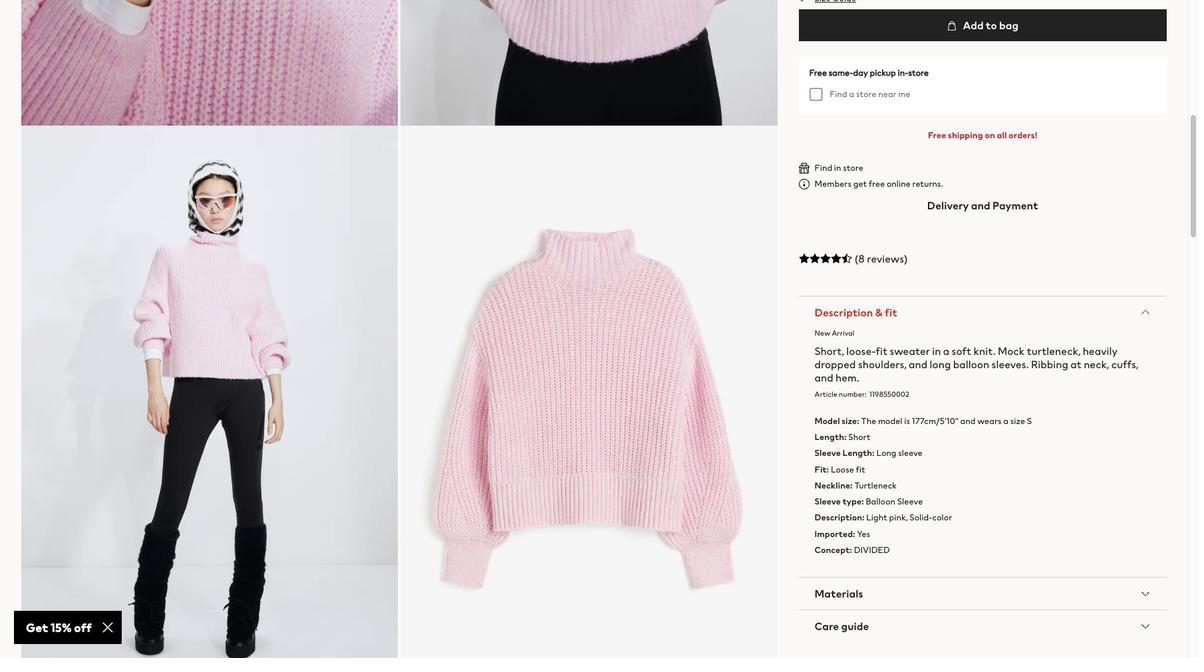 Task type: vqa. For each thing, say whether or not it's contained in the screenshot.
'Article' on the bottom right of page
yes



Task type: describe. For each thing, give the bounding box(es) containing it.
model
[[815, 415, 840, 428]]

fit:
[[815, 464, 829, 476]]

free
[[869, 178, 885, 190]]

(8 reviews) button
[[799, 243, 1167, 275]]

get
[[854, 178, 867, 190]]

in-
[[898, 67, 909, 79]]

on
[[985, 129, 995, 142]]

short
[[849, 431, 871, 444]]

yes
[[857, 528, 870, 541]]

neck,
[[1084, 357, 1110, 373]]

turtleneck
[[855, 480, 897, 492]]

article
[[815, 389, 838, 400]]

guide
[[841, 619, 869, 635]]

pink,
[[889, 512, 908, 525]]

store for find in store
[[843, 162, 864, 174]]

short,
[[815, 343, 844, 359]]

model
[[878, 415, 903, 428]]

online
[[887, 178, 911, 190]]

4.5 / 5 image
[[799, 254, 852, 264]]

balloon-sleeved sweater - light pink - ladies | h&m us 4 image
[[401, 126, 778, 659]]

1 vertical spatial length:
[[843, 447, 875, 460]]

hem.
[[836, 370, 860, 386]]

description & fit button
[[799, 297, 1167, 329]]

sleeve down neckline:
[[815, 496, 841, 509]]

loose
[[831, 464, 854, 476]]

color
[[933, 512, 952, 525]]

find for find a store near me
[[830, 88, 848, 100]]

orders!
[[1009, 129, 1038, 142]]

imported:
[[815, 528, 856, 541]]

arrival
[[832, 328, 855, 339]]

turtleneck,
[[1027, 343, 1081, 359]]

delivery
[[927, 198, 969, 214]]

the
[[861, 415, 877, 428]]

is
[[904, 415, 910, 428]]

bag
[[999, 17, 1019, 33]]

description:
[[815, 512, 865, 525]]

sleeve up fit:
[[815, 447, 841, 460]]

size
[[1011, 415, 1025, 428]]

mock
[[998, 343, 1025, 359]]

solid-
[[910, 512, 933, 525]]

wears
[[978, 415, 1002, 428]]

balloon
[[866, 496, 896, 509]]

materials
[[815, 586, 863, 602]]

a inside new arrival short, loose-fit sweater in a soft knit. mock turtleneck, heavily dropped shoulders, and long balloon sleeves. ribbing at neck, cuffs, and hem. article number: 1198550002
[[943, 343, 950, 359]]

reviews)
[[867, 251, 908, 267]]

new arrival short, loose-fit sweater in a soft knit. mock turtleneck, heavily dropped shoulders, and long balloon sleeves. ribbing at neck, cuffs, and hem. article number: 1198550002
[[815, 328, 1139, 400]]

description
[[815, 305, 873, 321]]

0 vertical spatial store
[[909, 67, 929, 79]]

near
[[878, 88, 897, 100]]

find in store button
[[799, 162, 864, 174]]

heavily
[[1083, 343, 1118, 359]]

pickup
[[870, 67, 896, 79]]

number:
[[839, 389, 867, 400]]

care guide button
[[799, 611, 1167, 643]]

add
[[963, 17, 984, 33]]

payment
[[993, 198, 1039, 214]]

find in store
[[815, 162, 864, 174]]

fit inside new arrival short, loose-fit sweater in a soft knit. mock turtleneck, heavily dropped shoulders, and long balloon sleeves. ribbing at neck, cuffs, and hem. article number: 1198550002
[[876, 343, 888, 359]]

light
[[867, 512, 888, 525]]

0 horizontal spatial in
[[834, 162, 841, 174]]

and left long
[[909, 357, 928, 373]]

free for free same-day pickup in-store
[[810, 67, 827, 79]]

sleeve up solid-
[[897, 496, 923, 509]]

0 vertical spatial a
[[849, 88, 855, 100]]

long
[[877, 447, 897, 460]]

materials button
[[799, 578, 1167, 610]]

dropped
[[815, 357, 856, 373]]

find a store near me
[[830, 88, 911, 100]]



Task type: locate. For each thing, give the bounding box(es) containing it.
0 horizontal spatial a
[[849, 88, 855, 100]]

length:
[[815, 431, 847, 444], [843, 447, 875, 460]]

at
[[1071, 357, 1082, 373]]

ribbing
[[1031, 357, 1069, 373]]

long
[[930, 357, 951, 373]]

add to bag button
[[799, 9, 1167, 41]]

177cm/5'10"
[[912, 415, 959, 428]]

free for free shipping on all orders!
[[928, 129, 947, 142]]

length: down short
[[843, 447, 875, 460]]

in up the members
[[834, 162, 841, 174]]

store left the near
[[856, 88, 877, 100]]

shipping
[[948, 129, 983, 142]]

a left size
[[1004, 415, 1009, 428]]

2 vertical spatial a
[[1004, 415, 1009, 428]]

fit right the &
[[885, 305, 898, 321]]

care
[[815, 619, 839, 635]]

1 vertical spatial a
[[943, 343, 950, 359]]

a inside model size: the model is 177cm/5'10" and wears a size s length: short sleeve length: long sleeve fit: loose fit neckline: turtleneck sleeve type: balloon sleeve description: light pink, solid-color imported: yes concept: divided
[[1004, 415, 1009, 428]]

cuffs,
[[1112, 357, 1139, 373]]

loose-
[[847, 343, 876, 359]]

1 horizontal spatial in
[[932, 343, 941, 359]]

1 vertical spatial store
[[856, 88, 877, 100]]

0 horizontal spatial free
[[810, 67, 827, 79]]

(8
[[855, 251, 865, 267]]

fit inside model size: the model is 177cm/5'10" and wears a size s length: short sleeve length: long sleeve fit: loose fit neckline: turtleneck sleeve type: balloon sleeve description: light pink, solid-color imported: yes concept: divided
[[856, 464, 866, 476]]

fit
[[885, 305, 898, 321], [876, 343, 888, 359], [856, 464, 866, 476]]

1198550002
[[870, 389, 910, 400]]

1 vertical spatial free
[[928, 129, 947, 142]]

and inside button
[[971, 198, 991, 214]]

&
[[875, 305, 883, 321]]

add to bag
[[961, 17, 1019, 33]]

a down day
[[849, 88, 855, 100]]

soft
[[952, 343, 972, 359]]

shoulders,
[[858, 357, 907, 373]]

0 vertical spatial free
[[810, 67, 827, 79]]

neckline:
[[815, 480, 853, 492]]

2 vertical spatial store
[[843, 162, 864, 174]]

returns.
[[913, 178, 944, 190]]

divided
[[854, 544, 890, 557]]

and left wears
[[961, 415, 976, 428]]

length: down model
[[815, 431, 847, 444]]

fit right loose
[[856, 464, 866, 476]]

free left shipping
[[928, 129, 947, 142]]

a left soft
[[943, 343, 950, 359]]

me
[[899, 88, 911, 100]]

1 horizontal spatial free
[[928, 129, 947, 142]]

a
[[849, 88, 855, 100], [943, 343, 950, 359], [1004, 415, 1009, 428]]

day
[[853, 67, 868, 79]]

description & fit
[[815, 305, 898, 321]]

members
[[815, 178, 852, 190]]

to
[[986, 17, 997, 33]]

find
[[830, 88, 848, 100], [815, 162, 833, 174]]

fit inside dropdown button
[[885, 305, 898, 321]]

2 vertical spatial fit
[[856, 464, 866, 476]]

delivery and payment button
[[799, 190, 1167, 222]]

in left soft
[[932, 343, 941, 359]]

0 vertical spatial length:
[[815, 431, 847, 444]]

all
[[997, 129, 1007, 142]]

fit left sweater
[[876, 343, 888, 359]]

find up the members
[[815, 162, 833, 174]]

sleeve
[[815, 447, 841, 460], [815, 496, 841, 509], [897, 496, 923, 509]]

model size: the model is 177cm/5'10" and wears a size s length: short sleeve length: long sleeve fit: loose fit neckline: turtleneck sleeve type: balloon sleeve description: light pink, solid-color imported: yes concept: divided
[[815, 415, 1032, 557]]

find down the same-
[[830, 88, 848, 100]]

1 horizontal spatial a
[[943, 343, 950, 359]]

0 vertical spatial find
[[830, 88, 848, 100]]

in inside new arrival short, loose-fit sweater in a soft knit. mock turtleneck, heavily dropped shoulders, and long balloon sleeves. ribbing at neck, cuffs, and hem. article number: 1198550002
[[932, 343, 941, 359]]

and inside model size: the model is 177cm/5'10" and wears a size s length: short sleeve length: long sleeve fit: loose fit neckline: turtleneck sleeve type: balloon sleeve description: light pink, solid-color imported: yes concept: divided
[[961, 415, 976, 428]]

0 vertical spatial in
[[834, 162, 841, 174]]

type:
[[843, 496, 864, 509]]

sweater
[[890, 343, 930, 359]]

0 vertical spatial fit
[[885, 305, 898, 321]]

new
[[815, 328, 831, 339]]

balloon
[[953, 357, 990, 373]]

find for find in store
[[815, 162, 833, 174]]

balloon-sleeved sweater - light pink - ladies | h&m us 3 image
[[21, 126, 398, 659]]

balloon-sleeved sweater - light pink - ladies | h&m us image
[[21, 0, 398, 126]]

store up get
[[843, 162, 864, 174]]

size:
[[842, 415, 860, 428]]

care guide
[[815, 619, 869, 635]]

balloon-sleeved sweater - light pink - ladies | h&m us 2 image
[[401, 0, 778, 126]]

members get free online returns.
[[815, 178, 944, 190]]

in
[[834, 162, 841, 174], [932, 343, 941, 359]]

and
[[971, 198, 991, 214], [909, 357, 928, 373], [815, 370, 834, 386], [961, 415, 976, 428]]

delivery and payment
[[927, 198, 1039, 214]]

same-
[[829, 67, 853, 79]]

free left the same-
[[810, 67, 827, 79]]

store for find a store near me
[[856, 88, 877, 100]]

concept:
[[815, 544, 852, 557]]

free
[[810, 67, 827, 79], [928, 129, 947, 142]]

sleeve
[[898, 447, 923, 460]]

store up me
[[909, 67, 929, 79]]

knit.
[[974, 343, 996, 359]]

1 vertical spatial fit
[[876, 343, 888, 359]]

free shipping on all orders!
[[928, 129, 1038, 142]]

and up article
[[815, 370, 834, 386]]

s
[[1027, 415, 1032, 428]]

store
[[909, 67, 929, 79], [856, 88, 877, 100], [843, 162, 864, 174]]

free same-day pickup in-store
[[810, 67, 929, 79]]

1 vertical spatial in
[[932, 343, 941, 359]]

2 horizontal spatial a
[[1004, 415, 1009, 428]]

1 vertical spatial find
[[815, 162, 833, 174]]

(8 reviews)
[[855, 251, 908, 267]]

and right "delivery"
[[971, 198, 991, 214]]

sleeves.
[[992, 357, 1029, 373]]



